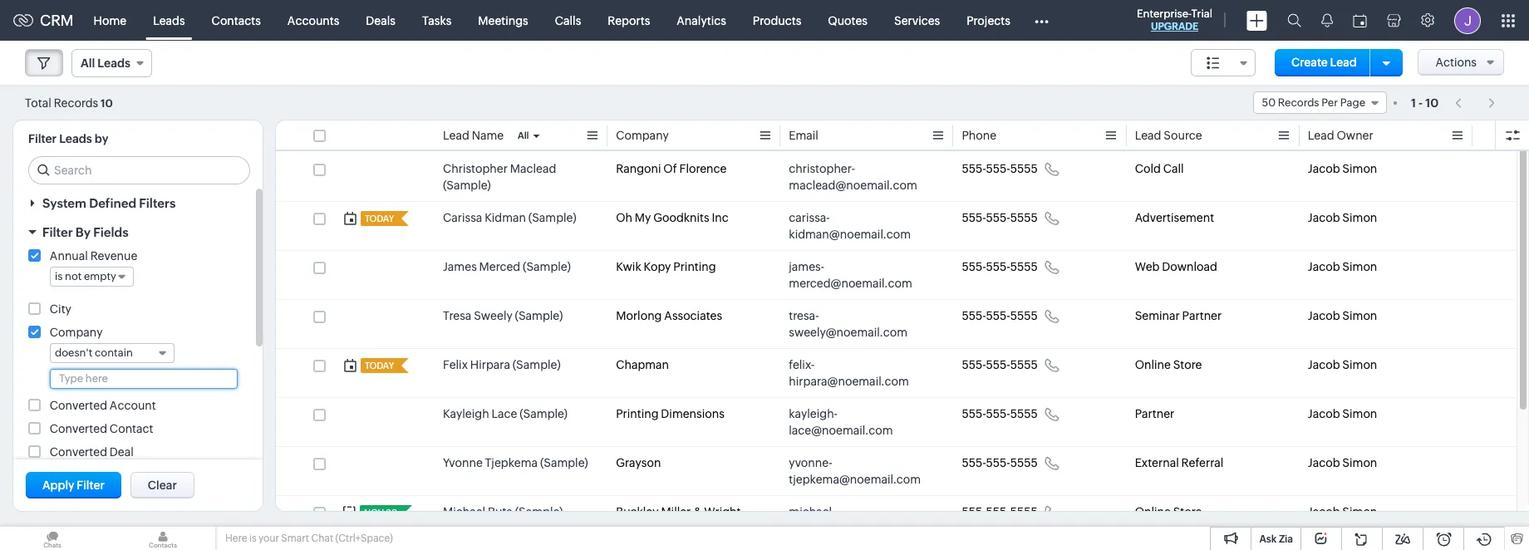 Task type: vqa. For each thing, say whether or not it's contained in the screenshot.


Task type: describe. For each thing, give the bounding box(es) containing it.
Other Modules field
[[1024, 7, 1060, 34]]

yvonne-
[[789, 456, 833, 470]]

meetings link
[[465, 0, 542, 40]]

not
[[65, 270, 82, 283]]

apply filter button
[[26, 472, 121, 499]]

555-555-5555 for tresa- sweely@noemail.com
[[962, 309, 1038, 323]]

converted for converted account
[[50, 399, 107, 412]]

create lead button
[[1275, 49, 1374, 76]]

search image
[[1288, 13, 1302, 27]]

50 records per page
[[1262, 96, 1366, 109]]

ask
[[1260, 534, 1277, 545]]

simon for christopher- maclead@noemail.com
[[1343, 162, 1378, 175]]

michael-
[[789, 505, 836, 519]]

leads link
[[140, 0, 198, 40]]

(sample) for james merced (sample)
[[523, 260, 571, 274]]

(sample) for christopher maclead (sample)
[[443, 179, 491, 192]]

felix- hirpara@noemail.com
[[789, 358, 909, 388]]

deals
[[366, 14, 396, 27]]

jacob simon for felix- hirpara@noemail.com
[[1308, 358, 1378, 372]]

tresa sweely (sample) link
[[443, 308, 563, 324]]

records for 50
[[1278, 96, 1320, 109]]

555-555-5555 for christopher- maclead@noemail.com
[[962, 162, 1038, 175]]

1
[[1412, 96, 1417, 109]]

store for michael- gruta@noemail.com
[[1174, 505, 1202, 519]]

leads for all leads
[[98, 57, 130, 70]]

associates
[[664, 309, 723, 323]]

web
[[1135, 260, 1160, 274]]

jacob simon for kayleigh- lace@noemail.com
[[1308, 407, 1378, 421]]

phone
[[962, 129, 997, 142]]

here is your smart chat (ctrl+space)
[[225, 533, 393, 545]]

carissa kidman (sample)
[[443, 211, 577, 224]]

create lead
[[1292, 56, 1357, 69]]

email
[[789, 129, 819, 142]]

simon for carissa- kidman@noemail.com
[[1343, 211, 1378, 224]]

morlong
[[616, 309, 662, 323]]

converted account
[[50, 399, 156, 412]]

lead for lead source
[[1135, 129, 1162, 142]]

tasks link
[[409, 0, 465, 40]]

chat
[[311, 533, 333, 545]]

reports link
[[595, 0, 664, 40]]

christopher- maclead@noemail.com
[[789, 162, 918, 192]]

filter inside apply filter "button"
[[77, 479, 105, 492]]

profile image
[[1455, 7, 1481, 34]]

james merced (sample)
[[443, 260, 571, 274]]

products link
[[740, 0, 815, 40]]

555-555-5555 for kayleigh- lace@noemail.com
[[962, 407, 1038, 421]]

lead owner
[[1308, 129, 1374, 142]]

ask zia
[[1260, 534, 1294, 545]]

kayleigh- lace@noemail.com link
[[789, 406, 929, 439]]

size image
[[1207, 56, 1221, 71]]

doesn't contain
[[55, 347, 133, 359]]

All Leads field
[[71, 49, 152, 77]]

deals link
[[353, 0, 409, 40]]

services link
[[881, 0, 954, 40]]

simon for yvonne- tjepkema@noemail.com
[[1343, 456, 1378, 470]]

dimensions
[[661, 407, 725, 421]]

signals element
[[1312, 0, 1343, 41]]

555-555-5555 for felix- hirpara@noemail.com
[[962, 358, 1038, 372]]

james- merced@noemail.com
[[789, 260, 913, 290]]

Search text field
[[29, 157, 249, 184]]

tresa- sweely@noemail.com
[[789, 309, 908, 339]]

projects
[[967, 14, 1011, 27]]

tresa- sweely@noemail.com link
[[789, 308, 929, 341]]

calls link
[[542, 0, 595, 40]]

all leads
[[81, 57, 130, 70]]

upgrade
[[1151, 21, 1199, 32]]

jacob for tresa- sweely@noemail.com
[[1308, 309, 1341, 323]]

(sample) for carissa kidman (sample)
[[529, 211, 577, 224]]

filter by fields button
[[13, 218, 263, 247]]

today for carissa kidman (sample)
[[365, 214, 394, 224]]

michael
[[443, 505, 486, 519]]

reports
[[608, 14, 650, 27]]

online for felix- hirpara@noemail.com
[[1135, 358, 1171, 372]]

page
[[1341, 96, 1366, 109]]

referral
[[1182, 456, 1224, 470]]

carissa- kidman@noemail.com
[[789, 211, 911, 241]]

contacts
[[212, 14, 261, 27]]

merced
[[479, 260, 521, 274]]

system defined filters button
[[13, 189, 263, 218]]

jacob for yvonne- tjepkema@noemail.com
[[1308, 456, 1341, 470]]

felix
[[443, 358, 468, 372]]

simon for kayleigh- lace@noemail.com
[[1343, 407, 1378, 421]]

filter leads by
[[28, 132, 108, 145]]

profile element
[[1445, 0, 1491, 40]]

rangoni of florence
[[616, 162, 727, 175]]

miller
[[661, 505, 691, 519]]

zia
[[1279, 534, 1294, 545]]

is inside is not empty field
[[55, 270, 63, 283]]

crm link
[[13, 12, 74, 29]]

nov 30
[[364, 508, 398, 518]]

online for michael- gruta@noemail.com
[[1135, 505, 1171, 519]]

doesn't
[[55, 347, 93, 359]]

oh
[[616, 211, 633, 224]]

today for felix hirpara (sample)
[[365, 361, 394, 371]]

kayleigh lace (sample) link
[[443, 406, 568, 422]]

doesn't contain field
[[50, 343, 175, 363]]

contain
[[95, 347, 133, 359]]

cold
[[1135, 162, 1161, 175]]

felix hirpara (sample) link
[[443, 357, 561, 373]]

2 horizontal spatial leads
[[153, 14, 185, 27]]

projects link
[[954, 0, 1024, 40]]

today link for felix
[[361, 358, 396, 373]]

1 horizontal spatial partner
[[1183, 309, 1222, 323]]

(sample) for felix hirpara (sample)
[[513, 358, 561, 372]]

is not empty field
[[50, 267, 134, 287]]

fields
[[93, 225, 129, 239]]

system
[[42, 196, 86, 210]]

accounts
[[288, 14, 339, 27]]

city
[[50, 303, 71, 316]]

10 for total records 10
[[101, 97, 113, 109]]

online store for felix- hirpara@noemail.com
[[1135, 358, 1202, 372]]

analytics link
[[664, 0, 740, 40]]

crm
[[40, 12, 74, 29]]

yvonne tjepkema (sample) link
[[443, 455, 588, 471]]

smart
[[281, 533, 309, 545]]

annual revenue
[[50, 249, 137, 263]]

jacob for carissa- kidman@noemail.com
[[1308, 211, 1341, 224]]

converted contact
[[50, 422, 153, 436]]

signals image
[[1322, 13, 1333, 27]]

today link for carissa
[[361, 211, 396, 226]]

goodknits
[[654, 211, 710, 224]]

simon for felix- hirpara@noemail.com
[[1343, 358, 1378, 372]]

morlong associates
[[616, 309, 723, 323]]

lead for lead name
[[443, 129, 470, 142]]

leads for filter leads by
[[59, 132, 92, 145]]

online store for michael- gruta@noemail.com
[[1135, 505, 1202, 519]]

jacob for christopher- maclead@noemail.com
[[1308, 162, 1341, 175]]

yvonne- tjepkema@noemail.com link
[[789, 455, 929, 488]]



Task type: locate. For each thing, give the bounding box(es) containing it.
leads inside field
[[98, 57, 130, 70]]

1 online from the top
[[1135, 358, 1171, 372]]

call
[[1164, 162, 1184, 175]]

50 Records Per Page field
[[1253, 91, 1387, 114]]

8 jacob from the top
[[1308, 505, 1341, 519]]

lead
[[1331, 56, 1357, 69], [443, 129, 470, 142], [1135, 129, 1162, 142], [1308, 129, 1335, 142]]

1 vertical spatial partner
[[1135, 407, 1175, 421]]

james merced (sample) link
[[443, 259, 571, 275]]

jacob
[[1308, 162, 1341, 175], [1308, 211, 1341, 224], [1308, 260, 1341, 274], [1308, 309, 1341, 323], [1308, 358, 1341, 372], [1308, 407, 1341, 421], [1308, 456, 1341, 470], [1308, 505, 1341, 519]]

converted up "converted deal"
[[50, 422, 107, 436]]

2 converted from the top
[[50, 422, 107, 436]]

555-555-5555 for james- merced@noemail.com
[[962, 260, 1038, 274]]

1 vertical spatial today
[[365, 361, 394, 371]]

1 simon from the top
[[1343, 162, 1378, 175]]

1 - 10
[[1412, 96, 1439, 109]]

trial
[[1192, 7, 1213, 20]]

all for all leads
[[81, 57, 95, 70]]

christopher maclead (sample)
[[443, 162, 556, 192]]

0 vertical spatial filter
[[28, 132, 57, 145]]

converted for converted deal
[[50, 446, 107, 459]]

row group
[[276, 153, 1517, 550]]

company
[[616, 129, 669, 142], [50, 326, 103, 339]]

(sample) for kayleigh lace (sample)
[[520, 407, 568, 421]]

8 555-555-5555 from the top
[[962, 505, 1038, 519]]

5555 for carissa- kidman@noemail.com
[[1011, 211, 1038, 224]]

0 horizontal spatial company
[[50, 326, 103, 339]]

michael- gruta@noemail.com link
[[789, 504, 929, 537]]

enterprise-
[[1137, 7, 1192, 20]]

0 vertical spatial store
[[1174, 358, 1202, 372]]

555-555-5555 for yvonne- tjepkema@noemail.com
[[962, 456, 1038, 470]]

lead up cold
[[1135, 129, 1162, 142]]

2 vertical spatial filter
[[77, 479, 105, 492]]

4 555-555-5555 from the top
[[962, 309, 1038, 323]]

kayleigh-
[[789, 407, 838, 421]]

is left not
[[55, 270, 63, 283]]

accounts link
[[274, 0, 353, 40]]

8 simon from the top
[[1343, 505, 1378, 519]]

jacob simon for yvonne- tjepkema@noemail.com
[[1308, 456, 1378, 470]]

jacob for felix- hirpara@noemail.com
[[1308, 358, 1341, 372]]

jacob simon for tresa- sweely@noemail.com
[[1308, 309, 1378, 323]]

6 jacob simon from the top
[[1308, 407, 1378, 421]]

0 horizontal spatial is
[[55, 270, 63, 283]]

0 vertical spatial is
[[55, 270, 63, 283]]

5 5555 from the top
[[1011, 358, 1038, 372]]

1 vertical spatial filter
[[42, 225, 73, 239]]

is
[[55, 270, 63, 283], [249, 533, 257, 545]]

christopher-
[[789, 162, 856, 175]]

chats image
[[0, 527, 105, 550]]

555-555-5555
[[962, 162, 1038, 175], [962, 211, 1038, 224], [962, 260, 1038, 274], [962, 309, 1038, 323], [962, 358, 1038, 372], [962, 407, 1038, 421], [962, 456, 1038, 470], [962, 505, 1038, 519]]

sweely
[[474, 309, 513, 323]]

7 5555 from the top
[[1011, 456, 1038, 470]]

555-555-5555 for carissa- kidman@noemail.com
[[962, 211, 1038, 224]]

0 vertical spatial leads
[[153, 14, 185, 27]]

(sample) right ruta
[[515, 505, 563, 519]]

of
[[664, 162, 677, 175]]

filter down total
[[28, 132, 57, 145]]

2 vertical spatial converted
[[50, 446, 107, 459]]

navigation
[[1447, 91, 1505, 115]]

online down "external" in the bottom right of the page
[[1135, 505, 1171, 519]]

name
[[472, 129, 504, 142]]

6 jacob from the top
[[1308, 407, 1341, 421]]

printing right kopy
[[674, 260, 716, 274]]

lead left name
[[443, 129, 470, 142]]

2 555-555-5555 from the top
[[962, 211, 1038, 224]]

None field
[[1191, 49, 1256, 76]]

total records 10
[[25, 96, 113, 109]]

1 jacob from the top
[[1308, 162, 1341, 175]]

7 jacob simon from the top
[[1308, 456, 1378, 470]]

2 store from the top
[[1174, 505, 1202, 519]]

enterprise-trial upgrade
[[1137, 7, 1213, 32]]

1 today link from the top
[[361, 211, 396, 226]]

8 jacob simon from the top
[[1308, 505, 1378, 519]]

lead inside button
[[1331, 56, 1357, 69]]

0 vertical spatial converted
[[50, 399, 107, 412]]

-
[[1419, 96, 1423, 109]]

jacob simon for james- merced@noemail.com
[[1308, 260, 1378, 274]]

converted down converted contact at the left of the page
[[50, 446, 107, 459]]

calendar image
[[1353, 14, 1368, 27]]

1 vertical spatial printing
[[616, 407, 659, 421]]

kopy
[[644, 260, 671, 274]]

6 5555 from the top
[[1011, 407, 1038, 421]]

filter inside filter by fields dropdown button
[[42, 225, 73, 239]]

james- merced@noemail.com link
[[789, 259, 929, 292]]

1 horizontal spatial printing
[[674, 260, 716, 274]]

filter left by
[[42, 225, 73, 239]]

0 horizontal spatial printing
[[616, 407, 659, 421]]

kidman@noemail.com
[[789, 228, 911, 241]]

lead name
[[443, 129, 504, 142]]

apply filter
[[42, 479, 105, 492]]

filter
[[28, 132, 57, 145], [42, 225, 73, 239], [77, 479, 105, 492]]

oh my goodknits inc
[[616, 211, 729, 224]]

4 5555 from the top
[[1011, 309, 1038, 323]]

is left your
[[249, 533, 257, 545]]

(sample) for michael ruta (sample)
[[515, 505, 563, 519]]

6 simon from the top
[[1343, 407, 1378, 421]]

simon for tresa- sweely@noemail.com
[[1343, 309, 1378, 323]]

1 vertical spatial online
[[1135, 505, 1171, 519]]

leads right home
[[153, 14, 185, 27]]

apply
[[42, 479, 74, 492]]

1 jacob simon from the top
[[1308, 162, 1378, 175]]

4 simon from the top
[[1343, 309, 1378, 323]]

1 horizontal spatial is
[[249, 533, 257, 545]]

1 today from the top
[[365, 214, 394, 224]]

1 vertical spatial store
[[1174, 505, 1202, 519]]

5555 for tresa- sweely@noemail.com
[[1011, 309, 1038, 323]]

30
[[386, 508, 398, 518]]

5555
[[1011, 162, 1038, 175], [1011, 211, 1038, 224], [1011, 260, 1038, 274], [1011, 309, 1038, 323], [1011, 358, 1038, 372], [1011, 407, 1038, 421], [1011, 456, 1038, 470], [1011, 505, 1038, 519]]

8 5555 from the top
[[1011, 505, 1038, 519]]

create menu image
[[1247, 10, 1268, 30]]

10 inside total records 10
[[101, 97, 113, 109]]

jacob for james- merced@noemail.com
[[1308, 260, 1341, 274]]

1 horizontal spatial company
[[616, 129, 669, 142]]

calls
[[555, 14, 581, 27]]

kayleigh
[[443, 407, 489, 421]]

records for total
[[54, 96, 98, 109]]

total
[[25, 96, 51, 109]]

7 simon from the top
[[1343, 456, 1378, 470]]

10 for 1 - 10
[[1426, 96, 1439, 109]]

7 555-555-5555 from the top
[[962, 456, 1038, 470]]

jacob simon for carissa- kidman@noemail.com
[[1308, 211, 1378, 224]]

lead right create
[[1331, 56, 1357, 69]]

2 vertical spatial leads
[[59, 132, 92, 145]]

(sample) right kidman
[[529, 211, 577, 224]]

(sample) for yvonne tjepkema (sample)
[[540, 456, 588, 470]]

leads down home link
[[98, 57, 130, 70]]

50
[[1262, 96, 1276, 109]]

leads left by at left top
[[59, 132, 92, 145]]

4 jacob from the top
[[1308, 309, 1341, 323]]

store down seminar partner
[[1174, 358, 1202, 372]]

source
[[1164, 129, 1203, 142]]

&
[[693, 505, 702, 519]]

Type here text field
[[51, 370, 237, 388]]

converted for converted contact
[[50, 422, 107, 436]]

555-555-5555 for michael- gruta@noemail.com
[[962, 505, 1038, 519]]

external
[[1135, 456, 1179, 470]]

records right 50 in the top of the page
[[1278, 96, 1320, 109]]

1 store from the top
[[1174, 358, 1202, 372]]

(sample) right the lace
[[520, 407, 568, 421]]

all inside field
[[81, 57, 95, 70]]

1 vertical spatial leads
[[98, 57, 130, 70]]

online store
[[1135, 358, 1202, 372], [1135, 505, 1202, 519]]

1 horizontal spatial leads
[[98, 57, 130, 70]]

all for all
[[518, 131, 529, 140]]

10 up by at left top
[[101, 97, 113, 109]]

carissa kidman (sample) link
[[443, 209, 577, 226]]

actions
[[1436, 56, 1477, 69]]

buckley miller & wright
[[616, 505, 741, 519]]

3 555-555-5555 from the top
[[962, 260, 1038, 274]]

0 vertical spatial partner
[[1183, 309, 1222, 323]]

2 online from the top
[[1135, 505, 1171, 519]]

(sample) down "christopher"
[[443, 179, 491, 192]]

1 vertical spatial converted
[[50, 422, 107, 436]]

0 horizontal spatial leads
[[59, 132, 92, 145]]

contacts image
[[111, 527, 215, 550]]

store for felix- hirpara@noemail.com
[[1174, 358, 1202, 372]]

rangoni
[[616, 162, 661, 175]]

2 jacob simon from the top
[[1308, 211, 1378, 224]]

5555 for yvonne- tjepkema@noemail.com
[[1011, 456, 1038, 470]]

2 simon from the top
[[1343, 211, 1378, 224]]

partner right the seminar
[[1183, 309, 1222, 323]]

simon for michael- gruta@noemail.com
[[1343, 505, 1378, 519]]

services
[[895, 14, 940, 27]]

(sample) inside "christopher maclead (sample)"
[[443, 179, 491, 192]]

jacob simon for christopher- maclead@noemail.com
[[1308, 162, 1378, 175]]

ruta
[[488, 505, 513, 519]]

online store down the external referral
[[1135, 505, 1202, 519]]

is not empty
[[55, 270, 116, 283]]

(sample) for tresa sweely (sample)
[[515, 309, 563, 323]]

1 5555 from the top
[[1011, 162, 1038, 175]]

0 vertical spatial online store
[[1135, 358, 1202, 372]]

partner up "external" in the bottom right of the page
[[1135, 407, 1175, 421]]

0 vertical spatial online
[[1135, 358, 1171, 372]]

5555 for michael- gruta@noemail.com
[[1011, 505, 1038, 519]]

3 simon from the top
[[1343, 260, 1378, 274]]

1 vertical spatial online store
[[1135, 505, 1202, 519]]

5555 for kayleigh- lace@noemail.com
[[1011, 407, 1038, 421]]

jacob for kayleigh- lace@noemail.com
[[1308, 407, 1341, 421]]

5555 for christopher- maclead@noemail.com
[[1011, 162, 1038, 175]]

today link
[[361, 211, 396, 226], [361, 358, 396, 373]]

all
[[81, 57, 95, 70], [518, 131, 529, 140]]

kayleigh lace (sample)
[[443, 407, 568, 421]]

tresa-
[[789, 309, 819, 323]]

7 jacob from the top
[[1308, 456, 1341, 470]]

3 5555 from the top
[[1011, 260, 1038, 274]]

defined
[[89, 196, 136, 210]]

jacob for michael- gruta@noemail.com
[[1308, 505, 1341, 519]]

0 vertical spatial printing
[[674, 260, 716, 274]]

analytics
[[677, 14, 726, 27]]

2 today link from the top
[[361, 358, 396, 373]]

5 555-555-5555 from the top
[[962, 358, 1038, 372]]

3 jacob simon from the top
[[1308, 260, 1378, 274]]

records
[[54, 96, 98, 109], [1278, 96, 1320, 109]]

sweely@noemail.com
[[789, 326, 908, 339]]

hirpara
[[470, 358, 510, 372]]

lead for lead owner
[[1308, 129, 1335, 142]]

by
[[76, 225, 91, 239]]

annual
[[50, 249, 88, 263]]

all up total records 10
[[81, 57, 95, 70]]

search element
[[1278, 0, 1312, 41]]

lead source
[[1135, 129, 1203, 142]]

5 jacob simon from the top
[[1308, 358, 1378, 372]]

tasks
[[422, 14, 452, 27]]

store down the external referral
[[1174, 505, 1202, 519]]

0 vertical spatial company
[[616, 129, 669, 142]]

company up rangoni
[[616, 129, 669, 142]]

2 5555 from the top
[[1011, 211, 1038, 224]]

filter for filter leads by
[[28, 132, 57, 145]]

chapman
[[616, 358, 669, 372]]

1 vertical spatial today link
[[361, 358, 396, 373]]

(sample) inside "link"
[[515, 505, 563, 519]]

deal
[[110, 446, 134, 459]]

1 horizontal spatial records
[[1278, 96, 1320, 109]]

0 horizontal spatial partner
[[1135, 407, 1175, 421]]

(sample) right hirpara at the left bottom of the page
[[513, 358, 561, 372]]

online store down seminar partner
[[1135, 358, 1202, 372]]

lead down 50 records per page field in the right top of the page
[[1308, 129, 1335, 142]]

2 jacob from the top
[[1308, 211, 1341, 224]]

1 converted from the top
[[50, 399, 107, 412]]

online down the seminar
[[1135, 358, 1171, 372]]

products
[[753, 14, 802, 27]]

5555 for felix- hirpara@noemail.com
[[1011, 358, 1038, 372]]

5 jacob from the top
[[1308, 358, 1341, 372]]

filter for filter by fields
[[42, 225, 73, 239]]

printing
[[674, 260, 716, 274], [616, 407, 659, 421]]

2 online store from the top
[[1135, 505, 1202, 519]]

1 horizontal spatial 10
[[1426, 96, 1439, 109]]

create menu element
[[1237, 0, 1278, 40]]

row group containing christopher maclead (sample)
[[276, 153, 1517, 550]]

0 vertical spatial all
[[81, 57, 95, 70]]

quotes
[[828, 14, 868, 27]]

1 online store from the top
[[1135, 358, 1202, 372]]

3 converted from the top
[[50, 446, 107, 459]]

felix hirpara (sample)
[[443, 358, 561, 372]]

(sample) right the merced
[[523, 260, 571, 274]]

1 vertical spatial all
[[518, 131, 529, 140]]

my
[[635, 211, 651, 224]]

jacob simon for michael- gruta@noemail.com
[[1308, 505, 1378, 519]]

1 horizontal spatial all
[[518, 131, 529, 140]]

2 today from the top
[[365, 361, 394, 371]]

0 vertical spatial today
[[365, 214, 394, 224]]

all up maclead
[[518, 131, 529, 140]]

simon for james- merced@noemail.com
[[1343, 260, 1378, 274]]

hirpara@noemail.com
[[789, 375, 909, 388]]

0 horizontal spatial all
[[81, 57, 95, 70]]

carissa- kidman@noemail.com link
[[789, 209, 929, 243]]

converted up converted contact at the left of the page
[[50, 399, 107, 412]]

1 555-555-5555 from the top
[[962, 162, 1038, 175]]

0 vertical spatial today link
[[361, 211, 396, 226]]

records up filter leads by
[[54, 96, 98, 109]]

6 555-555-5555 from the top
[[962, 407, 1038, 421]]

clear
[[148, 479, 177, 492]]

4 jacob simon from the top
[[1308, 309, 1378, 323]]

printing up grayson
[[616, 407, 659, 421]]

0 horizontal spatial records
[[54, 96, 98, 109]]

(sample) right tjepkema
[[540, 456, 588, 470]]

5 simon from the top
[[1343, 358, 1378, 372]]

yvonne tjepkema (sample)
[[443, 456, 588, 470]]

1 vertical spatial company
[[50, 326, 103, 339]]

records inside field
[[1278, 96, 1320, 109]]

converted
[[50, 399, 107, 412], [50, 422, 107, 436], [50, 446, 107, 459]]

florence
[[680, 162, 727, 175]]

company up doesn't
[[50, 326, 103, 339]]

(ctrl+space)
[[335, 533, 393, 545]]

0 horizontal spatial 10
[[101, 97, 113, 109]]

filter right the apply
[[77, 479, 105, 492]]

(sample) right "sweely"
[[515, 309, 563, 323]]

10 right -
[[1426, 96, 1439, 109]]

1 vertical spatial is
[[249, 533, 257, 545]]

3 jacob from the top
[[1308, 260, 1341, 274]]

today
[[365, 214, 394, 224], [365, 361, 394, 371]]

advertisement
[[1135, 211, 1215, 224]]

5555 for james- merced@noemail.com
[[1011, 260, 1038, 274]]

maclead
[[510, 162, 556, 175]]



